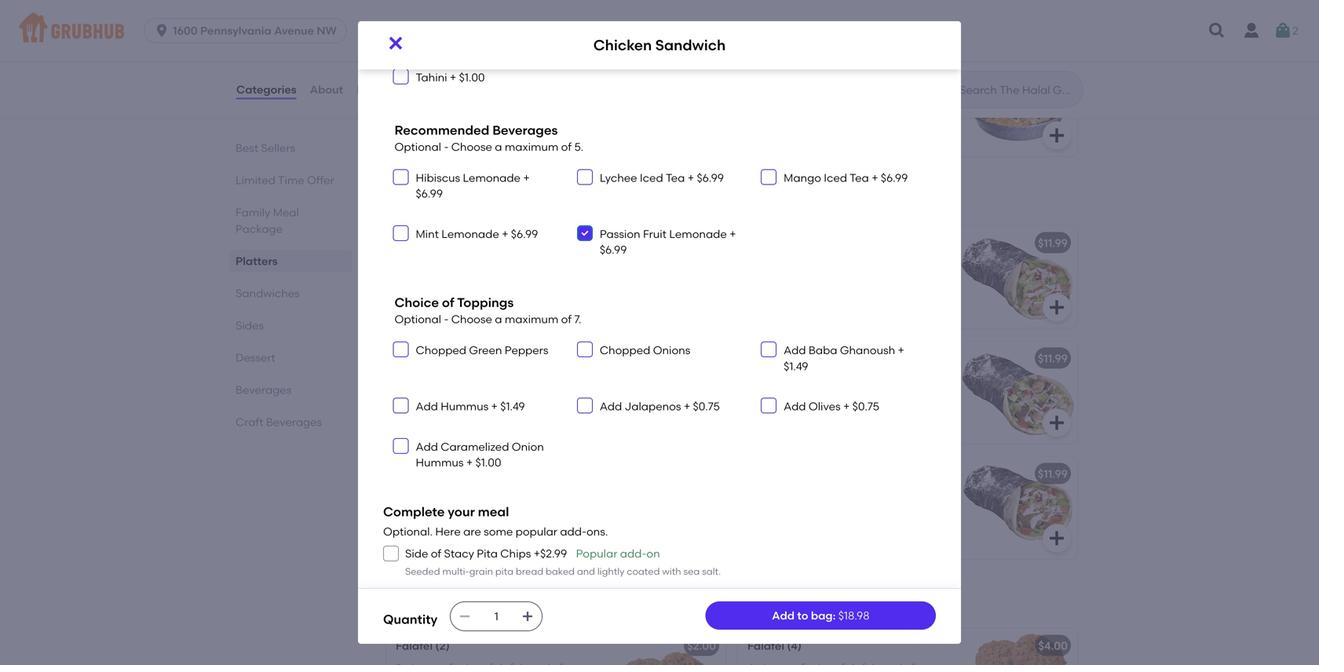 Task type: vqa. For each thing, say whether or not it's contained in the screenshot.
the topmost 'tx,'
no



Task type: locate. For each thing, give the bounding box(es) containing it.
iced right lychee
[[640, 171, 664, 185]]

served with pita, lettuce, tomatoes and choice of toppings. served with one white sauce and one red sauce. down green
[[396, 374, 587, 419]]

0 vertical spatial served with pita, lettuce, tomatoes and choice of toppings. served with one white sauce and one red sauce.
[[396, 259, 587, 304]]

gyro. up the are
[[470, 505, 496, 519]]

add for add hummus
[[416, 400, 438, 413]]

served with pita, lettuce, tomatoes and choice of toppings. served with one white sauce and one red sauce.
[[396, 259, 587, 304], [396, 374, 587, 419]]

optional
[[395, 140, 442, 154], [395, 313, 442, 326]]

2 $12.99 + from the left
[[1033, 64, 1071, 78]]

1 vertical spatial served with pita, lettuce, tomatoes and choice of toppings. served with one white sauce and one red sauce.
[[396, 374, 587, 419]]

falafel platter image
[[608, 0, 726, 40]]

$1.00 down 'caramelized'
[[476, 456, 502, 470]]

2 button
[[1274, 16, 1299, 45]]

1 chopped from the left
[[416, 344, 467, 357]]

passion fruit lemonade + $6.99
[[600, 227, 737, 257]]

platters
[[236, 255, 278, 268]]

pita,
[[460, 259, 484, 272], [460, 374, 484, 387]]

1 horizontal spatial $12.99 +
[[1033, 64, 1071, 78]]

2 optional from the top
[[395, 313, 442, 326]]

1 horizontal spatial combo
[[866, 374, 904, 387]]

and inside sandwich served with combo of falafel & beef gyro.  served with one white sauce and one red sauce.
[[462, 521, 484, 535]]

gyro for beef gyro & falafel sandwich
[[423, 467, 449, 481]]

limited
[[236, 174, 276, 187]]

served with pita, lettuce, tomatoes and choice of toppings. served with one white sauce and one red sauce. down mint lemonade + $6.99
[[396, 259, 587, 304]]

served up some
[[499, 505, 536, 519]]

0 horizontal spatial tea
[[666, 171, 685, 185]]

0 vertical spatial beef
[[803, 390, 827, 403]]

1 $12.99 from the left
[[681, 64, 713, 78]]

falafel (4) image
[[960, 629, 1078, 665]]

add down 'falafel sandwich' at the left
[[416, 400, 438, 413]]

0 vertical spatial hummus
[[441, 400, 489, 413]]

add caramelized onion hummus
[[416, 440, 544, 470]]

add left 'caramelized'
[[416, 440, 438, 454]]

served down chicken & beef gyro sandwich
[[803, 374, 838, 387]]

a inside choice of toppings optional - choose a maximum of 7.
[[495, 313, 502, 326]]

1 vertical spatial beef
[[443, 505, 467, 519]]

1 a from the top
[[495, 140, 502, 154]]

1 iced from the left
[[640, 171, 664, 185]]

mango iced tea + $6.99
[[784, 171, 908, 185]]

1 vertical spatial $11.99 button
[[738, 457, 1078, 559]]

falafel sandwich image
[[608, 341, 726, 443]]

beef up here
[[443, 505, 467, 519]]

1 horizontal spatial $1.49
[[784, 360, 809, 373]]

$6.99 for mango iced tea + $6.99
[[881, 171, 908, 185]]

add left 'olives'
[[784, 400, 806, 413]]

2 pita, from the top
[[460, 374, 484, 387]]

$12.99 down sauce
[[681, 64, 713, 78]]

hibiscus
[[416, 171, 460, 185]]

$12.99 + up search the halal guys (dupont circle, dc) search field
[[1033, 64, 1071, 78]]

1 horizontal spatial served
[[803, 374, 838, 387]]

lemonade down recommended beverages optional - choose a maximum of 5.
[[463, 171, 521, 185]]

family
[[236, 206, 271, 219]]

+ right 'olives'
[[844, 400, 850, 413]]

$1.49 up chicken
[[784, 360, 809, 373]]

0 vertical spatial a
[[495, 140, 502, 154]]

0 vertical spatial pita,
[[460, 259, 484, 272]]

1 horizontal spatial chopped
[[600, 344, 651, 357]]

+ $1.00
[[464, 456, 502, 470]]

of inside sandwich served with combo of chicken & beef gyro.  served with one white sauce and one red sauce.
[[907, 374, 917, 387]]

$0.75 right "jalapenos"
[[693, 400, 720, 413]]

0 horizontal spatial $0.75
[[693, 400, 720, 413]]

$11.99 for beef gyro sandwich
[[687, 236, 716, 250]]

add for add olives
[[784, 400, 806, 413]]

2 vertical spatial beverages
[[266, 416, 322, 429]]

2 tomatoes from the top
[[530, 374, 581, 387]]

beef gyro sandwich
[[396, 236, 505, 250]]

choose down toppings
[[451, 313, 493, 326]]

1 served with pita, lettuce, tomatoes and choice of toppings. served with one white sauce and one red sauce. from the top
[[396, 259, 587, 304]]

served inside sandwich served with combo of chicken & beef gyro.  served with one white sauce and one red sauce.
[[859, 390, 895, 403]]

red up peppers
[[532, 290, 550, 304]]

0 vertical spatial lettuce,
[[487, 259, 527, 272]]

lemonade right fruit on the top of the page
[[670, 227, 727, 241]]

craft beverages
[[236, 416, 322, 429]]

chopped
[[416, 344, 467, 357], [600, 344, 651, 357]]

2 choose from the top
[[451, 313, 493, 326]]

0 horizontal spatial combo
[[514, 490, 552, 503]]

1 vertical spatial lettuce,
[[487, 374, 527, 387]]

Search The Halal Guys (Dupont Circle, DC) search field
[[958, 82, 1079, 97]]

lemonade for hibiscus lemonade
[[463, 171, 521, 185]]

2 iced from the left
[[824, 171, 848, 185]]

0 vertical spatial $11.99 button
[[738, 226, 1078, 328]]

lemonade inside hibiscus lemonade + $6.99
[[463, 171, 521, 185]]

pita, for gyro
[[460, 259, 484, 272]]

about button
[[309, 61, 344, 118]]

0 horizontal spatial platter
[[502, 64, 539, 78]]

$1.00 right tahini
[[459, 71, 485, 84]]

red inside sandwich served with combo of chicken & beef gyro.  served with one white sauce and one red sauce.
[[861, 406, 879, 419]]

1 vertical spatial add-
[[620, 547, 647, 561]]

lightly
[[598, 566, 625, 577]]

popular add-on
[[576, 547, 660, 561]]

0 vertical spatial choose
[[451, 140, 493, 154]]

0 vertical spatial chicken
[[594, 37, 652, 54]]

chicken & falafel platter image
[[960, 54, 1078, 156]]

platter
[[502, 64, 539, 78], [845, 64, 882, 78]]

chopped left green
[[416, 344, 467, 357]]

+
[[700, 30, 707, 44], [713, 64, 719, 78], [1065, 64, 1071, 78], [450, 71, 457, 84], [523, 171, 530, 185], [688, 171, 695, 185], [872, 171, 879, 185], [502, 227, 509, 241], [730, 227, 737, 241], [898, 344, 905, 357], [491, 400, 498, 413], [684, 400, 691, 413], [844, 400, 850, 413], [467, 456, 473, 470], [534, 547, 541, 561]]

and inside sandwich served with combo of chicken & beef gyro.  served with one white sauce and one red sauce.
[[814, 406, 836, 419]]

served for beef
[[803, 374, 838, 387]]

0 vertical spatial choice
[[420, 274, 456, 288]]

add left "jalapenos"
[[600, 400, 622, 413]]

pita, down beef gyro sandwich in the left of the page
[[460, 259, 484, 272]]

+ right fruit on the top of the page
[[730, 227, 737, 241]]

and up choice
[[396, 274, 417, 288]]

gyro. inside sandwich served with combo of falafel & beef gyro.  served with one white sauce and one red sauce.
[[470, 505, 496, 519]]

nw
[[317, 24, 337, 37]]

0 horizontal spatial $1.49
[[501, 400, 525, 413]]

1 vertical spatial sandwiches
[[236, 287, 300, 300]]

sauce
[[664, 30, 698, 44]]

1 lettuce, from the top
[[487, 259, 527, 272]]

1 vertical spatial choose
[[451, 313, 493, 326]]

categories
[[236, 83, 297, 96]]

1 tea from the left
[[666, 171, 685, 185]]

sauce. inside sandwich served with combo of falafel & beef gyro.  served with one white sauce and one red sauce.
[[529, 521, 564, 535]]

on
[[647, 547, 660, 561]]

beef for chicken
[[803, 390, 827, 403]]

add- up "$2.99"
[[560, 525, 587, 538]]

gyro. down add baba ghanoush + $1.49 on the bottom
[[830, 390, 856, 403]]

0 vertical spatial toppings.
[[472, 274, 521, 288]]

0 vertical spatial tomatoes
[[530, 259, 581, 272]]

reviews
[[357, 83, 400, 96]]

1 horizontal spatial beef
[[803, 390, 827, 403]]

1 vertical spatial maximum
[[505, 313, 559, 326]]

served down peppers
[[524, 390, 561, 403]]

best
[[236, 141, 259, 155]]

+ up search the halal guys (dupont circle, dc) search field
[[1065, 64, 1071, 78]]

tea right lychee
[[666, 171, 685, 185]]

served inside sandwich served with combo of falafel & beef gyro.  served with one white sauce and one red sauce.
[[451, 490, 486, 503]]

pita, up 'add hummus + $1.49' at bottom
[[460, 374, 484, 387]]

0 vertical spatial optional
[[395, 140, 442, 154]]

1 tomatoes from the top
[[530, 259, 581, 272]]

chicken for chicken sandwich
[[594, 37, 652, 54]]

combo
[[866, 374, 904, 387], [514, 490, 552, 503]]

gyro up the recommended
[[423, 64, 449, 78]]

falafel (2)
[[396, 639, 450, 653]]

lemonade right mint
[[442, 227, 499, 241]]

gyro up choice
[[423, 236, 449, 250]]

hummus down 'caramelized'
[[416, 456, 464, 470]]

+ up 'caramelized'
[[491, 400, 498, 413]]

- down the recommended
[[444, 140, 449, 154]]

maximum up peppers
[[505, 313, 559, 326]]

add baba ghanoush + $1.49
[[784, 344, 905, 373]]

lettuce,
[[487, 259, 527, 272], [487, 374, 527, 387]]

sauce inside sandwich served with combo of falafel & beef gyro.  served with one white sauce and one red sauce.
[[427, 521, 460, 535]]

0 horizontal spatial chopped
[[416, 344, 467, 357]]

0 vertical spatial $1.49
[[784, 360, 809, 373]]

1 vertical spatial pita,
[[460, 374, 484, 387]]

0 vertical spatial add-
[[560, 525, 587, 538]]

served inside sandwich served with combo of chicken & beef gyro.  served with one white sauce and one red sauce.
[[803, 374, 838, 387]]

served for &
[[451, 490, 486, 503]]

1 horizontal spatial gyro.
[[830, 390, 856, 403]]

1 vertical spatial served
[[451, 490, 486, 503]]

complete
[[383, 504, 445, 519]]

sandwiches down hibiscus
[[383, 189, 483, 209]]

red up chips
[[509, 521, 527, 535]]

peppers
[[505, 344, 549, 357]]

&
[[452, 64, 460, 78], [795, 64, 803, 78], [795, 352, 803, 365], [792, 390, 800, 403], [452, 467, 460, 481], [432, 505, 440, 519]]

falafel
[[463, 64, 500, 78], [806, 64, 843, 78], [396, 352, 433, 365], [463, 467, 500, 481], [396, 639, 433, 653], [748, 639, 785, 653]]

& inside sandwich served with combo of falafel & beef gyro.  served with one white sauce and one red sauce.
[[432, 505, 440, 519]]

combo inside sandwich served with combo of falafel & beef gyro.  served with one white sauce and one red sauce.
[[514, 490, 552, 503]]

beverages down dessert
[[236, 383, 292, 397]]

sauce down chicken
[[779, 406, 812, 419]]

beverages
[[493, 123, 558, 138], [236, 383, 292, 397], [266, 416, 322, 429]]

add inside add baba ghanoush + $1.49
[[784, 344, 806, 357]]

$1.00
[[459, 71, 485, 84], [476, 456, 502, 470]]

sauce for falafel sandwich
[[450, 406, 483, 419]]

1 vertical spatial gyro.
[[470, 505, 496, 519]]

$12.99 + for beef gyro & falafel platter image at top
[[681, 64, 719, 78]]

2 maximum from the top
[[505, 313, 559, 326]]

1 maximum from the top
[[505, 140, 559, 154]]

beef up "complete"
[[396, 467, 420, 481]]

2 a from the top
[[495, 313, 502, 326]]

sauce. inside sandwich served with combo of chicken & beef gyro.  served with one white sauce and one red sauce.
[[881, 406, 916, 419]]

2 toppings. from the top
[[472, 390, 521, 403]]

1 horizontal spatial $12.99
[[1033, 64, 1065, 78]]

sauce for chicken & beef gyro sandwich
[[779, 406, 812, 419]]

0 horizontal spatial beef
[[443, 505, 467, 519]]

+ right mango
[[872, 171, 879, 185]]

1 toppings. from the top
[[472, 274, 521, 288]]

combo up 'popular'
[[514, 490, 552, 503]]

add- up coated
[[620, 547, 647, 561]]

and down chicken & beef gyro sandwich
[[814, 406, 836, 419]]

sauce up 'caramelized'
[[450, 406, 483, 419]]

lettuce, for falafel sandwich
[[487, 374, 527, 387]]

0 vertical spatial combo
[[866, 374, 904, 387]]

1 horizontal spatial add-
[[620, 547, 647, 561]]

2 lettuce, from the top
[[487, 374, 527, 387]]

add-
[[560, 525, 587, 538], [620, 547, 647, 561]]

served down ghanoush
[[859, 390, 895, 403]]

0 vertical spatial gyro.
[[830, 390, 856, 403]]

meal
[[273, 206, 299, 219]]

- up 'falafel sandwich' at the left
[[444, 313, 449, 326]]

red inside sandwich served with combo of falafel & beef gyro.  served with one white sauce and one red sauce.
[[509, 521, 527, 535]]

2 choice from the top
[[420, 390, 456, 403]]

choice
[[420, 274, 456, 288], [420, 390, 456, 403]]

white inside sandwich served with combo of falafel & beef gyro.  served with one white sauce and one red sauce.
[[396, 521, 425, 535]]

$6.99 inside passion fruit lemonade + $6.99
[[600, 243, 627, 257]]

0 horizontal spatial served
[[451, 490, 486, 503]]

optional down the recommended
[[395, 140, 442, 154]]

white down chicken
[[748, 406, 777, 419]]

beef inside sandwich served with combo of falafel & beef gyro.  served with one white sauce and one red sauce.
[[443, 505, 467, 519]]

categories button
[[236, 61, 297, 118]]

gyro. inside sandwich served with combo of chicken & beef gyro.  served with one white sauce and one red sauce.
[[830, 390, 856, 403]]

+ down recommended beverages optional - choose a maximum of 5.
[[523, 171, 530, 185]]

0 horizontal spatial gyro.
[[470, 505, 496, 519]]

2 tea from the left
[[850, 171, 869, 185]]

mint lemonade + $6.99
[[416, 227, 538, 241]]

of inside sandwich served with combo of falafel & beef gyro.  served with one white sauce and one red sauce.
[[555, 490, 565, 503]]

2 $11.99 button from the top
[[738, 457, 1078, 559]]

$12.99 for beef gyro & falafel platter image at top
[[681, 64, 713, 78]]

1 vertical spatial -
[[444, 313, 449, 326]]

choose down the recommended
[[451, 140, 493, 154]]

0 vertical spatial sandwiches
[[383, 189, 483, 209]]

red for chicken & beef gyro sandwich
[[861, 406, 879, 419]]

0 horizontal spatial $12.99 +
[[681, 64, 719, 78]]

and down your
[[462, 521, 484, 535]]

ons.
[[587, 525, 608, 538]]

$6.99 for lychee iced tea + $6.99
[[697, 171, 724, 185]]

served
[[803, 374, 838, 387], [451, 490, 486, 503]]

1 vertical spatial a
[[495, 313, 502, 326]]

served down mint
[[396, 259, 433, 272]]

white up 'caramelized'
[[419, 406, 448, 419]]

combo for chicken & beef gyro sandwich
[[866, 374, 904, 387]]

some
[[484, 525, 513, 538]]

1 vertical spatial $1.49
[[501, 400, 525, 413]]

beef up choice
[[396, 236, 420, 250]]

$0.75 for add jalapenos + $0.75
[[693, 400, 720, 413]]

svg image
[[696, 10, 715, 29], [154, 23, 170, 38], [387, 34, 405, 53], [396, 72, 406, 81], [1048, 126, 1067, 145], [396, 172, 406, 182], [580, 172, 590, 182], [765, 172, 774, 182], [1048, 298, 1067, 317], [396, 345, 406, 354], [396, 401, 406, 411], [765, 401, 774, 411], [1048, 413, 1067, 432], [1048, 529, 1067, 548], [387, 549, 396, 559]]

0 horizontal spatial sandwiches
[[236, 287, 300, 300]]

chopped green peppers
[[416, 344, 549, 357]]

beef up reviews
[[396, 64, 420, 78]]

1 choice from the top
[[420, 274, 456, 288]]

white left toppings
[[419, 290, 448, 304]]

beef
[[803, 390, 827, 403], [443, 505, 467, 519]]

red
[[532, 290, 550, 304], [532, 406, 550, 419], [861, 406, 879, 419], [509, 521, 527, 535]]

$12.99 up search the halal guys (dupont circle, dc) search field
[[1033, 64, 1065, 78]]

beef
[[396, 64, 420, 78], [396, 236, 420, 250], [806, 352, 830, 365], [396, 467, 420, 481]]

1 optional from the top
[[395, 140, 442, 154]]

served inside sandwich served with combo of falafel & beef gyro.  served with one white sauce and one red sauce.
[[499, 505, 536, 519]]

0 horizontal spatial iced
[[640, 171, 664, 185]]

2 chopped from the left
[[600, 344, 651, 357]]

choose
[[451, 140, 493, 154], [451, 313, 493, 326]]

served for falafel sandwich
[[524, 390, 561, 403]]

tea
[[666, 171, 685, 185], [850, 171, 869, 185]]

1 - from the top
[[444, 140, 449, 154]]

1 horizontal spatial iced
[[824, 171, 848, 185]]

$11.99 for falafel sandwich
[[687, 352, 716, 365]]

gyro
[[423, 64, 449, 78], [423, 236, 449, 250], [833, 352, 859, 365], [423, 467, 449, 481]]

red up onion
[[532, 406, 550, 419]]

beverages up hibiscus lemonade + $6.99
[[493, 123, 558, 138]]

2 $12.99 from the left
[[1033, 64, 1065, 78]]

seeded
[[405, 566, 440, 577]]

1 vertical spatial optional
[[395, 313, 442, 326]]

0 vertical spatial beverages
[[493, 123, 558, 138]]

1 vertical spatial combo
[[514, 490, 552, 503]]

tea right mango
[[850, 171, 869, 185]]

add to bag: $18.98
[[772, 609, 870, 622]]

add left baba at the bottom of page
[[784, 344, 806, 357]]

sandwiches down platters
[[236, 287, 300, 300]]

white for beef gyro & falafel sandwich
[[396, 521, 425, 535]]

0 horizontal spatial $12.99
[[681, 64, 713, 78]]

gyro up "complete"
[[423, 467, 449, 481]]

mango
[[784, 171, 822, 185]]

1 $0.75 from the left
[[693, 400, 720, 413]]

combo inside sandwich served with combo of chicken & beef gyro.  served with one white sauce and one red sauce.
[[866, 374, 904, 387]]

salt.
[[702, 566, 721, 577]]

0 horizontal spatial add-
[[560, 525, 587, 538]]

beverages inside recommended beverages optional - choose a maximum of 5.
[[493, 123, 558, 138]]

1 vertical spatial chicken
[[748, 64, 792, 78]]

1 horizontal spatial $0.75
[[853, 400, 880, 413]]

sandwich inside sandwich served with combo of chicken & beef gyro.  served with one white sauce and one red sauce.
[[748, 374, 800, 387]]

beef down chicken & beef gyro sandwich
[[803, 390, 827, 403]]

white
[[419, 290, 448, 304], [419, 406, 448, 419], [748, 406, 777, 419], [396, 521, 425, 535]]

$12.99 + down sauce
[[681, 64, 719, 78]]

beef for beef gyro sandwich
[[396, 236, 420, 250]]

$1.49 up onion
[[501, 400, 525, 413]]

hummus
[[441, 400, 489, 413], [416, 456, 464, 470]]

1 $12.99 + from the left
[[681, 64, 719, 78]]

falafel
[[396, 505, 429, 519]]

iced right mango
[[824, 171, 848, 185]]

1 pita, from the top
[[460, 259, 484, 272]]

lettuce, down peppers
[[487, 374, 527, 387]]

0 vertical spatial -
[[444, 140, 449, 154]]

a inside recommended beverages optional - choose a maximum of 5.
[[495, 140, 502, 154]]

side
[[405, 547, 428, 561]]

tomatoes up "7."
[[530, 259, 581, 272]]

$6.99 for passion fruit lemonade + $6.99
[[600, 243, 627, 257]]

2 - from the top
[[444, 313, 449, 326]]

$12.99
[[681, 64, 713, 78], [1033, 64, 1065, 78]]

tomatoes down peppers
[[530, 374, 581, 387]]

iced for mango
[[824, 171, 848, 185]]

sandwiches
[[383, 189, 483, 209], [236, 287, 300, 300]]

$11.99 button for sandwich served with combo of falafel & beef gyro.  served with one white sauce and one red sauce.
[[738, 457, 1078, 559]]

1 vertical spatial choice
[[420, 390, 456, 403]]

pita
[[477, 547, 498, 561]]

1 $11.99 button from the top
[[738, 226, 1078, 328]]

served for beef gyro & falafel sandwich
[[499, 505, 536, 519]]

sauce down your
[[427, 521, 460, 535]]

$12.99 +
[[681, 64, 719, 78], [1033, 64, 1071, 78]]

beverages right craft
[[266, 416, 322, 429]]

2 served with pita, lettuce, tomatoes and choice of toppings. served with one white sauce and one red sauce. from the top
[[396, 374, 587, 419]]

2 $0.75 from the left
[[853, 400, 880, 413]]

1 vertical spatial toppings.
[[472, 390, 521, 403]]

a up hibiscus lemonade + $6.99
[[495, 140, 502, 154]]

beef inside sandwich served with combo of chicken & beef gyro.  served with one white sauce and one red sauce.
[[803, 390, 827, 403]]

1 horizontal spatial platter
[[845, 64, 882, 78]]

choose inside choice of toppings optional - choose a maximum of 7.
[[451, 313, 493, 326]]

add for add jalapenos
[[600, 400, 622, 413]]

1 choose from the top
[[451, 140, 493, 154]]

1 horizontal spatial tea
[[850, 171, 869, 185]]

2 vertical spatial chicken
[[748, 352, 792, 365]]

choice for sandwich
[[420, 390, 456, 403]]

0 vertical spatial maximum
[[505, 140, 559, 154]]

lettuce, down mint lemonade + $6.99
[[487, 259, 527, 272]]

white inside sandwich served with combo of chicken & beef gyro.  served with one white sauce and one red sauce.
[[748, 406, 777, 419]]

red right 'olives'
[[861, 406, 879, 419]]

toppings.
[[472, 274, 521, 288], [472, 390, 521, 403]]

sauce right choice
[[450, 290, 483, 304]]

olives
[[809, 400, 841, 413]]

red for beef gyro & falafel sandwich
[[509, 521, 527, 535]]

one
[[396, 290, 416, 304], [509, 290, 529, 304], [923, 390, 943, 403], [396, 406, 416, 419], [509, 406, 529, 419], [838, 406, 858, 419], [563, 505, 583, 519], [486, 521, 506, 535]]

popular
[[576, 547, 618, 561]]

sauce inside sandwich served with combo of chicken & beef gyro.  served with one white sauce and one red sauce.
[[779, 406, 812, 419]]

toppings. down green
[[472, 390, 521, 403]]

combo down ghanoush
[[866, 374, 904, 387]]

$0.75
[[693, 400, 720, 413], [853, 400, 880, 413]]

sauce for beef gyro & falafel sandwich
[[427, 521, 460, 535]]

$11.99 button for served with pita, lettuce, tomatoes and choice of toppings. served with one white sauce and one red sauce.
[[738, 226, 1078, 328]]

pita, for sandwich
[[460, 374, 484, 387]]

1 vertical spatial tomatoes
[[530, 374, 581, 387]]

ghanoush
[[841, 344, 896, 357]]

sandwich
[[656, 37, 726, 54], [452, 236, 505, 250], [436, 352, 489, 365], [862, 352, 915, 365], [748, 374, 800, 387], [502, 467, 556, 481], [396, 490, 448, 503]]

chopped onions
[[600, 344, 691, 357]]

+ down hibiscus lemonade + $6.99
[[502, 227, 509, 241]]

white down falafel at the left bottom of the page
[[396, 521, 425, 535]]

a
[[495, 140, 502, 154], [495, 313, 502, 326]]

1 vertical spatial hummus
[[416, 456, 464, 470]]

svg image inside 2 button
[[1274, 21, 1293, 40]]

tomatoes
[[530, 259, 581, 272], [530, 374, 581, 387]]

svg image
[[1208, 21, 1227, 40], [1274, 21, 1293, 40], [396, 32, 406, 41], [396, 229, 406, 238], [580, 229, 590, 238], [580, 345, 590, 354], [765, 345, 774, 354], [580, 401, 590, 411], [396, 441, 406, 451], [459, 610, 472, 623], [522, 610, 534, 623]]

$11.99
[[687, 236, 716, 250], [1039, 236, 1068, 250], [687, 352, 716, 365], [1039, 352, 1068, 365], [1039, 467, 1068, 481]]

0 vertical spatial served
[[803, 374, 838, 387]]

served up choice of toppings optional - choose a maximum of 7.
[[524, 274, 561, 288]]

chopped left onions
[[600, 344, 651, 357]]

beef up sandwich served with combo of chicken & beef gyro.  served with one white sauce and one red sauce.
[[806, 352, 830, 365]]

side of stacy pita chips + $2.99
[[405, 547, 567, 561]]

hummus up 'caramelized'
[[441, 400, 489, 413]]

beef for falafel
[[443, 505, 467, 519]]

toppings. up toppings
[[472, 274, 521, 288]]



Task type: describe. For each thing, give the bounding box(es) containing it.
craft
[[236, 416, 264, 429]]

tahini
[[416, 71, 447, 84]]

hummus inside 'add caramelized onion hummus'
[[416, 456, 464, 470]]

sandwich served with combo of falafel & beef gyro.  served with one white sauce and one red sauce.
[[396, 490, 583, 535]]

$12.99 + for chicken & falafel platter image
[[1033, 64, 1071, 78]]

chips
[[501, 547, 531, 561]]

your
[[448, 504, 475, 519]]

toppings. for beef gyro sandwich
[[472, 274, 521, 288]]

falafel sandwich
[[396, 352, 489, 365]]

2 platter from the left
[[845, 64, 882, 78]]

recommended beverages optional - choose a maximum of 5.
[[395, 123, 584, 154]]

white for chicken & beef gyro sandwich
[[748, 406, 777, 419]]

sandwich inside sandwich served with combo of falafel & beef gyro.  served with one white sauce and one red sauce.
[[396, 490, 448, 503]]

tea for mango iced tea
[[850, 171, 869, 185]]

+ up passion fruit lemonade + $6.99
[[688, 171, 695, 185]]

chopped for chopped green peppers
[[416, 344, 467, 357]]

chicken for chicken & falafel platter
[[748, 64, 792, 78]]

gyro. for falafel
[[470, 505, 496, 519]]

chicken
[[748, 390, 789, 403]]

lemonade for mint lemonade
[[442, 227, 499, 241]]

lemonade inside passion fruit lemonade + $6.99
[[670, 227, 727, 241]]

stacy
[[444, 547, 474, 561]]

package
[[236, 222, 283, 236]]

caramelized
[[441, 440, 509, 454]]

grain
[[470, 566, 493, 577]]

coated
[[627, 566, 660, 577]]

0 vertical spatial $1.00
[[459, 71, 485, 84]]

multi-
[[443, 566, 470, 577]]

main navigation navigation
[[0, 0, 1320, 61]]

gyro for beef gyro & falafel platter
[[423, 64, 449, 78]]

gyro up sandwich served with combo of chicken & beef gyro.  served with one white sauce and one red sauce.
[[833, 352, 859, 365]]

chicken & falafel sandwich image
[[960, 457, 1078, 559]]

onion
[[512, 440, 544, 454]]

1600 pennsylvania avenue nw button
[[144, 18, 353, 43]]

extra
[[600, 30, 628, 44]]

baba
[[809, 344, 838, 357]]

maximum inside choice of toppings optional - choose a maximum of 7.
[[505, 313, 559, 326]]

and up 'caramelized'
[[485, 406, 506, 419]]

jalapenos
[[625, 400, 682, 413]]

choose inside recommended beverages optional - choose a maximum of 5.
[[451, 140, 493, 154]]

white
[[630, 30, 661, 44]]

red for beef gyro sandwich
[[532, 290, 550, 304]]

and up green
[[485, 290, 506, 304]]

$12.99 for chicken & falafel platter image
[[1033, 64, 1065, 78]]

sauce. for chicken & beef gyro sandwich
[[881, 406, 916, 419]]

(4)
[[787, 639, 802, 653]]

1600 pennsylvania avenue nw
[[173, 24, 337, 37]]

beverages for recommended
[[493, 123, 558, 138]]

$2.00
[[688, 639, 716, 653]]

$11.99 for chicken & beef gyro sandwich
[[1039, 352, 1068, 365]]

+ up bread
[[534, 547, 541, 561]]

7.
[[575, 313, 582, 326]]

choice
[[395, 295, 439, 310]]

served for beef gyro sandwich
[[524, 274, 561, 288]]

about
[[310, 83, 343, 96]]

$0.75 for add olives + $0.75
[[853, 400, 880, 413]]

sauce for beef gyro sandwich
[[450, 290, 483, 304]]

to
[[798, 609, 809, 622]]

toppings. for falafel sandwich
[[472, 390, 521, 403]]

+ right tahini
[[450, 71, 457, 84]]

(2)
[[436, 639, 450, 653]]

$18.98
[[839, 609, 870, 622]]

sellers
[[261, 141, 295, 155]]

+ inside add baba ghanoush + $1.49
[[898, 344, 905, 357]]

tahini + $1.00
[[416, 71, 485, 84]]

optional inside choice of toppings optional - choose a maximum of 7.
[[395, 313, 442, 326]]

quantity
[[383, 612, 438, 627]]

choice of toppings optional - choose a maximum of 7.
[[395, 295, 582, 326]]

add hummus + $1.49
[[416, 400, 525, 413]]

served with pita, lettuce, tomatoes and choice of toppings. served with one white sauce and one red sauce. for falafel sandwich
[[396, 374, 587, 419]]

sides
[[236, 319, 264, 332]]

beef gyro & falafel platter
[[396, 64, 539, 78]]

bread
[[516, 566, 544, 577]]

hibiscus lemonade + $6.99
[[416, 171, 530, 200]]

add jalapenos + $0.75
[[600, 400, 720, 413]]

served for chicken & beef gyro sandwich
[[859, 390, 895, 403]]

combo for beef gyro & falafel sandwich
[[514, 490, 552, 503]]

+ down "$0.99"
[[713, 64, 719, 78]]

falafel (2) image
[[608, 629, 726, 665]]

gyro for beef gyro sandwich
[[423, 236, 449, 250]]

+ down 'caramelized'
[[467, 456, 473, 470]]

chicken for chicken & beef gyro sandwich
[[748, 352, 792, 365]]

fruit
[[643, 227, 667, 241]]

sauce. for beef gyro & falafel sandwich
[[529, 521, 564, 535]]

chicken & beef gyro sandwich
[[748, 352, 915, 365]]

chopped for chopped onions
[[600, 344, 651, 357]]

$4.00
[[1039, 639, 1068, 653]]

choice for gyro
[[420, 274, 456, 288]]

chicken & falafel platter
[[748, 64, 882, 78]]

optional inside recommended beverages optional - choose a maximum of 5.
[[395, 140, 442, 154]]

time
[[278, 174, 305, 187]]

beef for beef gyro & falafel platter
[[396, 64, 420, 78]]

avenue
[[274, 24, 314, 37]]

1 horizontal spatial sandwiches
[[383, 189, 483, 209]]

green
[[469, 344, 502, 357]]

pita
[[496, 566, 514, 577]]

tomatoes for falafel sandwich
[[530, 374, 581, 387]]

$6.99 inside hibiscus lemonade + $6.99
[[416, 187, 443, 200]]

toppings
[[457, 295, 514, 310]]

1 vertical spatial beverages
[[236, 383, 292, 397]]

and down popular
[[577, 566, 595, 577]]

- inside recommended beverages optional - choose a maximum of 5.
[[444, 140, 449, 154]]

2
[[1293, 24, 1299, 37]]

+ right "jalapenos"
[[684, 400, 691, 413]]

sauce. for falafel sandwich
[[552, 406, 587, 419]]

chicken sandwich image
[[960, 226, 1078, 328]]

extra white sauce + $0.99
[[600, 30, 737, 44]]

+ inside passion fruit lemonade + $6.99
[[730, 227, 737, 241]]

add for add baba ghanoush
[[784, 344, 806, 357]]

beef gyro & falafel sandwich
[[396, 467, 556, 481]]

sauce. for beef gyro sandwich
[[552, 290, 587, 304]]

pennsylvania
[[200, 24, 272, 37]]

beef gyro sandwich image
[[608, 226, 726, 328]]

+ left "$0.99"
[[700, 30, 707, 44]]

red for falafel sandwich
[[532, 406, 550, 419]]

& inside sandwich served with combo of chicken & beef gyro.  served with one white sauce and one red sauce.
[[792, 390, 800, 403]]

1 vertical spatial $1.00
[[476, 456, 502, 470]]

maximum inside recommended beverages optional - choose a maximum of 5.
[[505, 140, 559, 154]]

beef gyro & falafel platter image
[[608, 54, 726, 156]]

lychee
[[600, 171, 638, 185]]

1 platter from the left
[[502, 64, 539, 78]]

white for beef gyro sandwich
[[419, 290, 448, 304]]

svg image inside 1600 pennsylvania avenue nw button
[[154, 23, 170, 38]]

- inside choice of toppings optional - choose a maximum of 7.
[[444, 313, 449, 326]]

served down 'falafel sandwich' at the left
[[396, 374, 433, 387]]

sandwich served with combo of chicken & beef gyro.  served with one white sauce and one red sauce.
[[748, 374, 943, 419]]

passion
[[600, 227, 641, 241]]

white for falafel sandwich
[[419, 406, 448, 419]]

add left to
[[772, 609, 795, 622]]

beverages for craft
[[266, 416, 322, 429]]

gyro. for gyro
[[830, 390, 856, 403]]

recommended
[[395, 123, 490, 138]]

family meal package
[[236, 206, 299, 236]]

served with pita, lettuce, tomatoes and choice of toppings. served with one white sauce and one red sauce. for beef gyro sandwich
[[396, 259, 587, 304]]

tea for lychee iced tea
[[666, 171, 685, 185]]

of inside recommended beverages optional - choose a maximum of 5.
[[561, 140, 572, 154]]

beef for beef gyro & falafel sandwich
[[396, 467, 420, 481]]

Input item quantity number field
[[479, 603, 514, 631]]

add- inside complete your meal optional. here are some popular add-ons.
[[560, 525, 587, 538]]

bag:
[[811, 609, 836, 622]]

chicken sandwich
[[594, 37, 726, 54]]

beef gyro & falafel sandwich image
[[608, 457, 726, 559]]

add inside 'add caramelized onion hummus'
[[416, 440, 438, 454]]

chicken & beef gyro platter image
[[960, 0, 1078, 40]]

tomatoes for beef gyro sandwich
[[530, 259, 581, 272]]

sea
[[684, 566, 700, 577]]

$1.49 inside add baba ghanoush + $1.49
[[784, 360, 809, 373]]

and down 'falafel sandwich' at the left
[[396, 390, 417, 403]]

iced for lychee
[[640, 171, 664, 185]]

onions
[[653, 344, 691, 357]]

add olives + $0.75
[[784, 400, 880, 413]]

reviews button
[[356, 61, 401, 118]]

$2.99
[[541, 547, 567, 561]]

$0.99
[[709, 30, 737, 44]]

baked
[[546, 566, 575, 577]]

1600
[[173, 24, 198, 37]]

chicken & beef gyro sandwich image
[[960, 341, 1078, 443]]

lettuce, for beef gyro sandwich
[[487, 259, 527, 272]]

lychee iced tea + $6.99
[[600, 171, 724, 185]]

+ inside hibiscus lemonade + $6.99
[[523, 171, 530, 185]]



